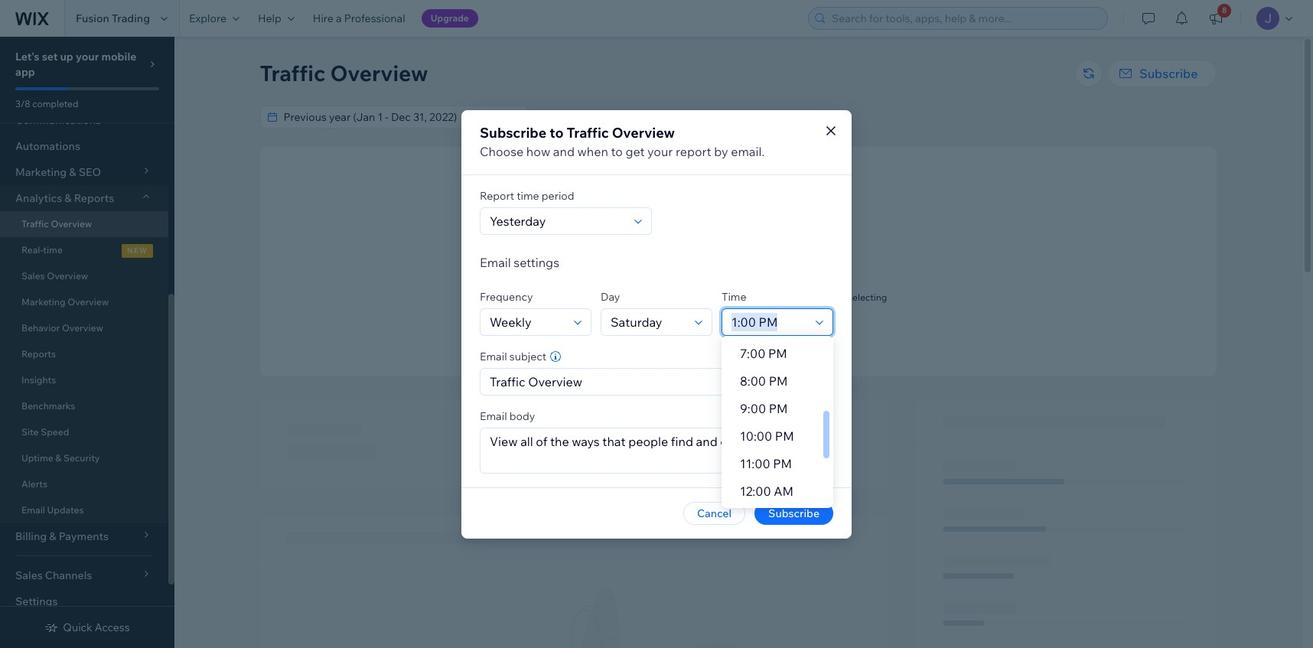 Task type: locate. For each thing, give the bounding box(es) containing it.
0 vertical spatial your
[[76, 50, 99, 64]]

overview for traffic overview link
[[51, 218, 92, 230]]

set
[[42, 50, 58, 64]]

sales overview
[[21, 270, 88, 282]]

updates
[[47, 505, 84, 516]]

Frequency field
[[485, 309, 570, 335]]

Report time period field
[[485, 208, 630, 234]]

time for report
[[517, 189, 540, 203]]

pm for 11:00 pm
[[774, 456, 793, 472]]

behavior
[[21, 322, 60, 334]]

site
[[655, 292, 670, 303]]

reports up insights
[[21, 348, 56, 360]]

0 horizontal spatial hire
[[313, 11, 334, 25]]

traffic down analytics
[[21, 218, 49, 230]]

1 vertical spatial a
[[708, 330, 713, 341]]

your inside subscribe to traffic overview choose how and when to get your report by email.
[[648, 144, 673, 159]]

report time period
[[480, 189, 575, 203]]

a left marketing
[[708, 330, 713, 341]]

your
[[76, 50, 99, 64], [648, 144, 673, 159], [633, 292, 652, 303]]

1 vertical spatial traffic
[[567, 124, 609, 141]]

1 horizontal spatial a
[[708, 330, 713, 341]]

hire a professional link
[[304, 0, 415, 37]]

0 horizontal spatial subscribe button
[[755, 502, 834, 525]]

2 vertical spatial your
[[633, 292, 652, 303]]

insights
[[21, 374, 56, 386]]

& right uptime
[[55, 453, 61, 464]]

reports up traffic overview link
[[74, 191, 114, 205]]

report
[[676, 144, 712, 159]]

not
[[691, 273, 710, 287]]

behavior overview link
[[0, 315, 168, 342]]

settings
[[15, 595, 58, 609]]

hire inside "hire a marketing expert" 'link'
[[689, 330, 706, 341]]

2 horizontal spatial subscribe
[[1140, 66, 1199, 81]]

pm right '10:00'
[[776, 429, 795, 444]]

12:00
[[740, 484, 772, 499]]

email subject
[[480, 350, 547, 363]]

access
[[95, 621, 130, 635]]

overview up get
[[612, 124, 675, 141]]

traffic up the when
[[567, 124, 609, 141]]

0 horizontal spatial reports
[[21, 348, 56, 360]]

1 vertical spatial hire
[[689, 330, 706, 341]]

those
[[779, 292, 803, 303]]

trading
[[112, 11, 150, 25]]

alerts link
[[0, 472, 168, 498]]

9:00
[[740, 401, 767, 417]]

pm right 8:00
[[769, 374, 788, 389]]

your right the like in the top of the page
[[633, 292, 652, 303]]

app
[[15, 65, 35, 79]]

0 horizontal spatial traffic
[[21, 218, 49, 230]]

how
[[527, 144, 551, 159]]

subscribe
[[1140, 66, 1199, 81], [480, 124, 547, 141], [769, 507, 820, 520]]

to left previous
[[586, 110, 596, 124]]

overview for behavior overview link at the left of page
[[62, 322, 103, 334]]

1 vertical spatial time
[[43, 244, 63, 256]]

hire inside hire a professional link
[[313, 11, 334, 25]]

1 horizontal spatial traffic
[[260, 60, 326, 87]]

0 horizontal spatial a
[[336, 11, 342, 25]]

traffic inside subscribe to traffic overview choose how and when to get your report by email.
[[567, 124, 609, 141]]

hire down the another
[[689, 330, 706, 341]]

pm right 9:00
[[769, 401, 788, 417]]

overview up the marketing overview
[[47, 270, 88, 282]]

email left subject
[[480, 350, 507, 363]]

overview for the sales overview link
[[47, 270, 88, 282]]

1 vertical spatial traffic overview
[[21, 218, 92, 230]]

time inside sidebar "element"
[[43, 244, 63, 256]]

a inside 'link'
[[708, 330, 713, 341]]

&
[[65, 191, 72, 205], [55, 453, 61, 464]]

traffic
[[260, 60, 326, 87], [567, 124, 609, 141], [21, 218, 49, 230]]

let's set up your mobile app
[[15, 50, 137, 79]]

explore
[[189, 11, 227, 25]]

behavior overview
[[21, 322, 103, 334]]

your right get
[[648, 144, 673, 159]]

traffic overview inside sidebar "element"
[[21, 218, 92, 230]]

0 vertical spatial reports
[[74, 191, 114, 205]]

0 horizontal spatial traffic overview
[[21, 218, 92, 230]]

reports link
[[0, 342, 168, 368]]

1 horizontal spatial subscribe
[[769, 507, 820, 520]]

10:00
[[740, 429, 773, 444]]

0 horizontal spatial subscribe
[[480, 124, 547, 141]]

Search for tools, apps, help & more... field
[[828, 8, 1103, 29]]

0 vertical spatial hire
[[313, 11, 334, 25]]

email
[[480, 255, 511, 270], [480, 350, 507, 363], [480, 409, 507, 423], [21, 505, 45, 516]]

Time field
[[727, 309, 812, 335]]

body
[[510, 409, 535, 423]]

time up "hire a marketing expert" 'link'
[[730, 303, 750, 315]]

email up frequency
[[480, 255, 511, 270]]

1 horizontal spatial to
[[586, 110, 596, 124]]

1 vertical spatial subscribe button
[[755, 502, 834, 525]]

marketing overview link
[[0, 289, 168, 315]]

list box containing 7:00 pm
[[722, 312, 834, 533]]

1 horizontal spatial period
[[644, 110, 677, 124]]

2 vertical spatial time
[[730, 303, 750, 315]]

1 vertical spatial subscribe
[[480, 124, 547, 141]]

your inside the let's set up your mobile app
[[76, 50, 99, 64]]

on
[[766, 292, 777, 303]]

subscribe button
[[1108, 60, 1217, 87], [755, 502, 834, 525]]

like
[[617, 292, 631, 303]]

pm for 7:00 pm
[[769, 346, 788, 361]]

previous
[[599, 110, 642, 124]]

a
[[336, 11, 342, 25], [708, 330, 713, 341]]

email down alerts
[[21, 505, 45, 516]]

& right analytics
[[65, 191, 72, 205]]

0 horizontal spatial &
[[55, 453, 61, 464]]

period
[[644, 110, 677, 124], [542, 189, 575, 203]]

choose
[[480, 144, 524, 159]]

pm
[[769, 346, 788, 361], [769, 374, 788, 389], [769, 401, 788, 417], [776, 429, 795, 444], [774, 456, 793, 472]]

email for email updates
[[21, 505, 45, 516]]

9:00 pm
[[740, 401, 788, 417]]

1 horizontal spatial reports
[[74, 191, 114, 205]]

0 vertical spatial traffic
[[260, 60, 326, 87]]

upgrade button
[[422, 9, 478, 28]]

period up 'report time period' 'field'
[[542, 189, 575, 203]]

period left (jan
[[644, 110, 677, 124]]

email inside email updates link
[[21, 505, 45, 516]]

traffic up on
[[754, 273, 786, 287]]

speed
[[41, 427, 69, 438]]

cancel
[[698, 507, 732, 520]]

0 vertical spatial period
[[644, 110, 677, 124]]

benchmarks
[[21, 400, 75, 412]]

settings
[[514, 255, 560, 270]]

0 vertical spatial traffic overview
[[260, 60, 428, 87]]

email for email settings
[[480, 255, 511, 270]]

& inside 'link'
[[55, 453, 61, 464]]

0 vertical spatial subscribe button
[[1108, 60, 1217, 87]]

analytics & reports
[[15, 191, 114, 205]]

time inside not enough traffic looks like your site didn't have any traffic on those dates. try selecting another time period.
[[730, 303, 750, 315]]

to left get
[[611, 144, 623, 159]]

1 horizontal spatial &
[[65, 191, 72, 205]]

0 horizontal spatial time
[[43, 244, 63, 256]]

expert
[[761, 330, 788, 341]]

2 horizontal spatial time
[[730, 303, 750, 315]]

1 horizontal spatial hire
[[689, 330, 706, 341]]

0 vertical spatial &
[[65, 191, 72, 205]]

hire
[[313, 11, 334, 25], [689, 330, 706, 341]]

0 vertical spatial subscribe
[[1140, 66, 1199, 81]]

None field
[[279, 106, 504, 128]]

subscribe inside subscribe to traffic overview choose how and when to get your report by email.
[[480, 124, 547, 141]]

2 horizontal spatial traffic
[[567, 124, 609, 141]]

traffic overview down hire a professional
[[260, 60, 428, 87]]

traffic overview down analytics & reports
[[21, 218, 92, 230]]

time up sales overview
[[43, 244, 63, 256]]

security
[[63, 453, 100, 464]]

settings link
[[0, 589, 168, 615]]

& inside popup button
[[65, 191, 72, 205]]

have
[[699, 292, 719, 303]]

0 horizontal spatial to
[[550, 124, 564, 141]]

traffic down help button
[[260, 60, 326, 87]]

traffic inside sidebar "element"
[[21, 218, 49, 230]]

subscribe to traffic overview choose how and when to get your report by email.
[[480, 124, 765, 159]]

benchmarks link
[[0, 394, 168, 420]]

sales
[[21, 270, 45, 282]]

to up 'and'
[[550, 124, 564, 141]]

time right report at top
[[517, 189, 540, 203]]

pm down expert on the right bottom of the page
[[769, 346, 788, 361]]

pm right '11:00'
[[774, 456, 793, 472]]

traffic overview
[[260, 60, 428, 87], [21, 218, 92, 230]]

a left professional
[[336, 11, 342, 25]]

list box
[[722, 312, 834, 533]]

1 vertical spatial &
[[55, 453, 61, 464]]

email left body
[[480, 409, 507, 423]]

automations
[[15, 139, 80, 153]]

overview down analytics & reports
[[51, 218, 92, 230]]

overview down "marketing overview" link
[[62, 322, 103, 334]]

hire right help button
[[313, 11, 334, 25]]

0 vertical spatial time
[[517, 189, 540, 203]]

11:00
[[740, 456, 771, 472]]

1 horizontal spatial time
[[517, 189, 540, 203]]

overview inside subscribe to traffic overview choose how and when to get your report by email.
[[612, 124, 675, 141]]

2 horizontal spatial to
[[611, 144, 623, 159]]

traffic
[[754, 273, 786, 287], [738, 292, 764, 303]]

traffic left on
[[738, 292, 764, 303]]

email updates link
[[0, 498, 168, 524]]

0 vertical spatial a
[[336, 11, 342, 25]]

overview down the sales overview link
[[68, 296, 109, 308]]

1 vertical spatial period
[[542, 189, 575, 203]]

Day field
[[606, 309, 691, 335]]

2 vertical spatial traffic
[[21, 218, 49, 230]]

1 vertical spatial your
[[648, 144, 673, 159]]

Email body text field
[[481, 428, 833, 473]]

your right up
[[76, 50, 99, 64]]



Task type: describe. For each thing, give the bounding box(es) containing it.
2021)
[[756, 110, 783, 124]]

3/8 completed
[[15, 98, 78, 109]]

8:00
[[740, 374, 767, 389]]

overview for "marketing overview" link
[[68, 296, 109, 308]]

& for uptime
[[55, 453, 61, 464]]

sidebar element
[[0, 0, 175, 649]]

1 horizontal spatial subscribe button
[[1108, 60, 1217, 87]]

compared to previous period (jan 1 - dec 31, 2021)
[[533, 110, 783, 124]]

mobile
[[101, 50, 137, 64]]

alerts
[[21, 479, 47, 490]]

fusion
[[76, 11, 109, 25]]

& for analytics
[[65, 191, 72, 205]]

help
[[258, 11, 282, 25]]

another
[[695, 303, 728, 315]]

marketing
[[21, 296, 66, 308]]

a for professional
[[336, 11, 342, 25]]

31,
[[739, 110, 753, 124]]

compared
[[533, 110, 584, 124]]

(jan
[[679, 110, 701, 124]]

to for previous
[[586, 110, 596, 124]]

1 vertical spatial reports
[[21, 348, 56, 360]]

professional
[[344, 11, 406, 25]]

8
[[1223, 5, 1228, 15]]

didn't
[[672, 292, 697, 303]]

a for marketing
[[708, 330, 713, 341]]

your inside not enough traffic looks like your site didn't have any traffic on those dates. try selecting another time period.
[[633, 292, 652, 303]]

subject
[[510, 350, 547, 363]]

real-time
[[21, 244, 63, 256]]

by
[[715, 144, 729, 159]]

am
[[774, 484, 794, 499]]

up
[[60, 50, 73, 64]]

frequency
[[480, 290, 533, 304]]

enough
[[713, 273, 752, 287]]

any
[[721, 292, 736, 303]]

dates.
[[805, 292, 831, 303]]

uptime & security
[[21, 453, 100, 464]]

8 button
[[1200, 0, 1234, 37]]

marketing
[[715, 330, 759, 341]]

report
[[480, 189, 515, 203]]

when
[[578, 144, 609, 159]]

traffic overview link
[[0, 211, 168, 237]]

insights link
[[0, 368, 168, 394]]

try
[[833, 292, 846, 303]]

pm for 8:00 pm
[[769, 374, 788, 389]]

3/8
[[15, 98, 30, 109]]

analytics & reports button
[[0, 185, 168, 211]]

fusion trading
[[76, 11, 150, 25]]

uptime & security link
[[0, 446, 168, 472]]

0 horizontal spatial period
[[542, 189, 575, 203]]

email body
[[480, 409, 535, 423]]

to for traffic
[[550, 124, 564, 141]]

and
[[553, 144, 575, 159]]

hire a marketing expert
[[689, 330, 788, 341]]

pm for 10:00 pm
[[776, 429, 795, 444]]

marketing overview
[[21, 296, 109, 308]]

email settings
[[480, 255, 560, 270]]

upgrade
[[431, 12, 469, 24]]

2 vertical spatial subscribe
[[769, 507, 820, 520]]

7:00 pm
[[740, 346, 788, 361]]

let's
[[15, 50, 39, 64]]

-
[[711, 110, 715, 124]]

time for real-
[[43, 244, 63, 256]]

site
[[21, 427, 39, 438]]

pm for 9:00 pm
[[769, 401, 788, 417]]

8:00 pm
[[740, 374, 788, 389]]

email for email body
[[480, 409, 507, 423]]

analytics
[[15, 191, 62, 205]]

overview down professional
[[330, 60, 428, 87]]

1 vertical spatial traffic
[[738, 292, 764, 303]]

quick access button
[[45, 621, 130, 635]]

0 vertical spatial traffic
[[754, 273, 786, 287]]

quick access
[[63, 621, 130, 635]]

hire for hire a marketing expert
[[689, 330, 706, 341]]

quick
[[63, 621, 92, 635]]

11:00 pm
[[740, 456, 793, 472]]

hire a marketing expert link
[[689, 328, 788, 342]]

site speed
[[21, 427, 69, 438]]

uptime
[[21, 453, 53, 464]]

page skeleton image
[[260, 400, 1217, 649]]

1 horizontal spatial traffic overview
[[260, 60, 428, 87]]

cancel button
[[684, 502, 746, 525]]

completed
[[32, 98, 78, 109]]

1
[[704, 110, 709, 124]]

email for email subject
[[480, 350, 507, 363]]

dec
[[717, 110, 737, 124]]

hire for hire a professional
[[313, 11, 334, 25]]

day
[[601, 290, 621, 304]]

real-
[[21, 244, 43, 256]]

Email subject field
[[485, 369, 829, 395]]

reports inside popup button
[[74, 191, 114, 205]]

get
[[626, 144, 645, 159]]

hire a professional
[[313, 11, 406, 25]]

selecting
[[849, 292, 888, 303]]

period.
[[752, 303, 782, 315]]

new
[[127, 246, 148, 256]]

7:00
[[740, 346, 766, 361]]



